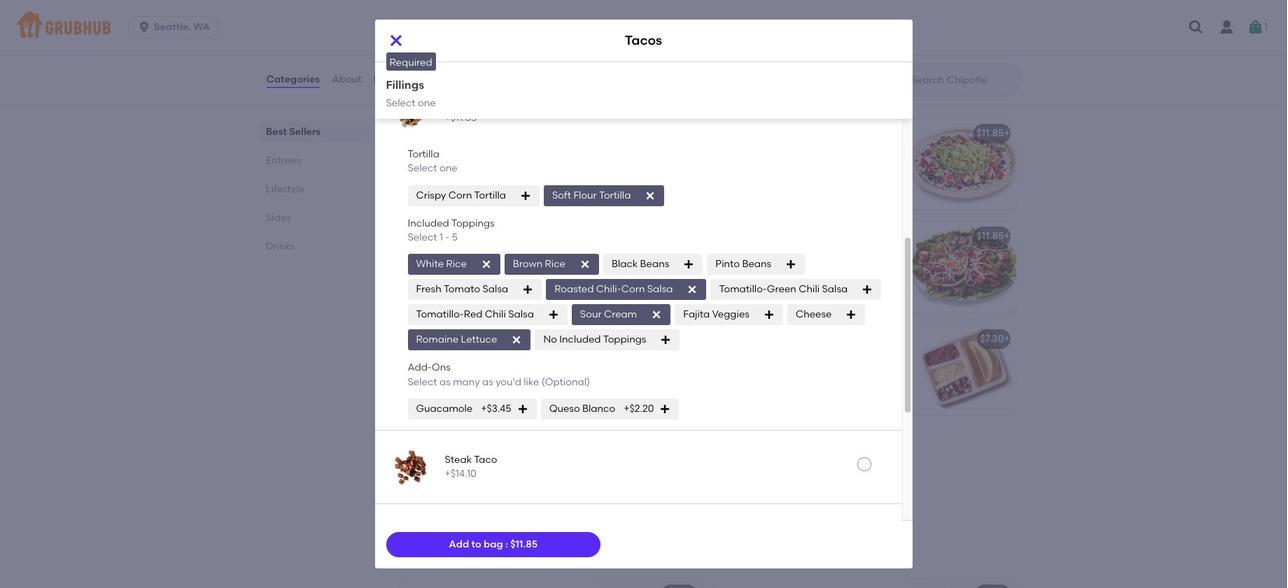 Task type: locate. For each thing, give the bounding box(es) containing it.
0 vertical spatial in
[[447, 250, 455, 262]]

1 vertical spatial cheese
[[796, 309, 832, 321]]

rice for brown rice
[[545, 258, 565, 270]]

salsa right the green
[[822, 284, 848, 295]]

0 horizontal spatial corn
[[448, 189, 472, 201]]

select left -
[[408, 232, 437, 244]]

1 horizontal spatial entrees
[[397, 86, 452, 103]]

quesadilla
[[408, 230, 460, 242], [434, 436, 486, 448]]

tacos
[[787, 8, 815, 19], [625, 32, 662, 49], [408, 336, 437, 348]]

of inside cheese in a flour tortilla with your choice of meat, sofritas or fajita veggies and three included sides.
[[443, 264, 452, 276]]

flour
[[573, 189, 597, 201], [466, 250, 490, 262]]

drinks
[[266, 241, 295, 253]]

tortilla down burrito
[[408, 148, 439, 160]]

brown
[[513, 258, 543, 270]]

guacamole
[[416, 403, 473, 415]]

0 vertical spatial toppings
[[451, 217, 495, 229]]

1 horizontal spatial meat,
[[542, 356, 570, 368]]

1 vertical spatial flour
[[466, 250, 490, 262]]

svg image
[[1248, 19, 1264, 36], [481, 259, 492, 270], [683, 259, 695, 270], [522, 284, 533, 296], [548, 310, 559, 321], [651, 310, 662, 321], [846, 310, 857, 321], [511, 335, 522, 346], [660, 335, 672, 346], [660, 404, 671, 415]]

beans right the pinto
[[742, 258, 771, 270]]

grilled
[[511, 356, 540, 368]]

includes
[[408, 470, 448, 482]]

2 as from the left
[[482, 376, 493, 388]]

blanco
[[484, 8, 517, 19], [582, 403, 615, 415]]

in right the served
[[506, 384, 514, 396]]

0 horizontal spatial 1
[[440, 232, 443, 244]]

salsa for roasted chili-corn salsa
[[647, 284, 673, 295]]

0 vertical spatial a
[[458, 250, 464, 262]]

1 horizontal spatial toppings
[[603, 334, 646, 346]]

blanco left +$2.20
[[582, 403, 615, 415]]

quesadilla up the white
[[408, 230, 460, 242]]

cheese in a flour tortilla with your choice of meat, sofritas or fajita veggies and three included sides.
[[408, 250, 569, 291]]

0 horizontal spatial chili
[[485, 309, 506, 321]]

of up +$14.10
[[463, 456, 473, 468]]

select down fillings
[[386, 97, 415, 109]]

tacos button
[[776, 0, 1016, 53]]

tortilla up sofritas
[[492, 250, 524, 262]]

1 vertical spatial included
[[559, 334, 601, 346]]

a inside your choice of freshly grilled meat, sofritas, or guacamole, and up to five toppings served in a soft or hard-shell tortilla.
[[516, 384, 523, 396]]

1 horizontal spatial seller
[[750, 114, 773, 123]]

a inside cheese in a flour tortilla with your choice of meat, sofritas or fajita veggies and three included sides.
[[458, 250, 464, 262]]

1 horizontal spatial best seller
[[730, 114, 773, 123]]

1 horizontal spatial best
[[417, 319, 435, 329]]

5
[[452, 232, 458, 244]]

0 horizontal spatial as
[[440, 376, 451, 388]]

meat, up "three"
[[455, 264, 482, 276]]

2 beans from the left
[[742, 258, 771, 270]]

select inside 'fillings select one'
[[386, 97, 415, 109]]

a down 5
[[458, 250, 464, 262]]

0 horizontal spatial one
[[418, 97, 436, 109]]

+$2.20
[[624, 403, 654, 415]]

$11.85
[[663, 128, 690, 140], [977, 128, 1004, 140], [977, 230, 1004, 242], [510, 539, 538, 551]]

cheese inside cheese in a flour tortilla with your choice of meat, sofritas or fajita veggies and three included sides.
[[408, 250, 444, 262]]

0 vertical spatial to
[[556, 370, 565, 382]]

0 horizontal spatial lifestyle
[[266, 183, 304, 195]]

+$11.85 button
[[375, 75, 902, 148]]

entrees down 'required'
[[397, 86, 452, 103]]

0 vertical spatial best seller
[[730, 114, 773, 123]]

0 horizontal spatial toppings
[[451, 217, 495, 229]]

beans right the black
[[640, 258, 669, 270]]

0 horizontal spatial in
[[447, 250, 455, 262]]

cheese up veggies
[[408, 250, 444, 262]]

as left the you'd
[[482, 376, 493, 388]]

salsa
[[483, 284, 508, 295], [647, 284, 673, 295], [822, 284, 848, 295], [508, 309, 534, 321]]

0 vertical spatial meat,
[[455, 264, 482, 276]]

your choice of freshly grilled meat, sofritas, or guacamole, and up to five toppings served in a soft or hard-shell tortilla.
[[408, 356, 570, 410]]

1 horizontal spatial cheese
[[796, 309, 832, 321]]

1 horizontal spatial corn
[[621, 284, 645, 295]]

chili for green
[[799, 284, 820, 295]]

toppings up 5
[[451, 217, 495, 229]]

roasted chili-corn salsa
[[554, 284, 673, 295]]

blanco inside chips & queso blanco button
[[484, 8, 517, 19]]

1 vertical spatial a
[[516, 384, 523, 396]]

select down add-
[[408, 376, 437, 388]]

tortilla up included toppings select 1 - 5
[[474, 189, 506, 201]]

0 vertical spatial blanco
[[484, 8, 517, 19]]

and down beans.
[[535, 470, 553, 482]]

best for sides
[[266, 126, 287, 138]]

rice
[[446, 258, 467, 270], [545, 258, 565, 270]]

to
[[556, 370, 565, 382], [471, 539, 481, 551]]

2 horizontal spatial best
[[730, 114, 748, 123]]

chili right the green
[[799, 284, 820, 295]]

of up tomato
[[443, 264, 452, 276]]

+ for "burrito" image
[[690, 128, 696, 140]]

select inside tortilla select one
[[408, 163, 437, 175]]

cheese for cheese
[[796, 309, 832, 321]]

select up crispy
[[408, 163, 437, 175]]

tortilla inside cheese in a flour tortilla with your choice of meat, sofritas or fajita veggies and three included sides.
[[492, 250, 524, 262]]

included down sour
[[559, 334, 601, 346]]

soft
[[552, 189, 571, 201]]

meat, up up
[[542, 356, 570, 368]]

sides.
[[539, 279, 566, 291]]

burrito bowl image
[[911, 119, 1016, 209]]

queso right & on the left
[[450, 8, 481, 19]]

corn down 'black beans'
[[621, 284, 645, 295]]

0 vertical spatial tomatillo-
[[719, 284, 767, 295]]

1 horizontal spatial tacos
[[625, 32, 662, 49]]

1 horizontal spatial 1
[[1264, 21, 1268, 33]]

in down -
[[447, 250, 455, 262]]

0 horizontal spatial blanco
[[484, 8, 517, 19]]

1 horizontal spatial a
[[458, 250, 464, 262]]

one inside tortilla select one
[[440, 163, 457, 175]]

toppings down cream
[[603, 334, 646, 346]]

0 vertical spatial 1
[[1264, 21, 1268, 33]]

roasted
[[554, 284, 594, 295]]

0 vertical spatial seller
[[750, 114, 773, 123]]

sour cream
[[580, 309, 637, 321]]

2 vertical spatial of
[[463, 456, 473, 468]]

beans for pinto beans
[[742, 258, 771, 270]]

0 vertical spatial choice
[[408, 264, 440, 276]]

meat,
[[455, 264, 482, 276], [542, 356, 570, 368]]

tortilla.
[[458, 399, 492, 410]]

0 horizontal spatial best
[[266, 126, 287, 138]]

beans
[[640, 258, 669, 270], [742, 258, 771, 270]]

white rice
[[416, 258, 467, 270]]

and left "three"
[[447, 279, 466, 291]]

lifestyle down organic
[[397, 547, 459, 564]]

2 rice from the left
[[545, 258, 565, 270]]

0 horizontal spatial best seller
[[417, 319, 460, 329]]

side
[[441, 456, 461, 468]]

1 vertical spatial entrees
[[266, 155, 301, 167]]

0 vertical spatial one
[[418, 97, 436, 109]]

of up many
[[466, 356, 475, 368]]

tomato
[[444, 284, 480, 295]]

one up crispy corn tortilla in the left top of the page
[[440, 163, 457, 175]]

tomatillo- for red
[[416, 309, 464, 321]]

1 vertical spatial blanco
[[582, 403, 615, 415]]

1 vertical spatial choice
[[431, 356, 464, 368]]

1 vertical spatial tacos
[[625, 32, 662, 49]]

add-
[[408, 362, 432, 374]]

0 vertical spatial best
[[730, 114, 748, 123]]

choice inside cheese in a flour tortilla with your choice of meat, sofritas or fajita veggies and three included sides.
[[408, 264, 440, 276]]

kid's quesadilla image
[[597, 427, 702, 518]]

0 horizontal spatial beans
[[640, 258, 669, 270]]

categories button
[[266, 55, 321, 105]]

2 vertical spatial best
[[417, 319, 435, 329]]

0 vertical spatial cheese
[[408, 250, 444, 262]]

add
[[449, 539, 469, 551]]

svg image for lettuce
[[511, 335, 522, 346]]

chili right red
[[485, 309, 506, 321]]

rice up tomato
[[446, 258, 467, 270]]

1 horizontal spatial beans
[[742, 258, 771, 270]]

blanco right & on the left
[[484, 8, 517, 19]]

0 vertical spatial queso
[[450, 8, 481, 19]]

1 horizontal spatial rice
[[545, 258, 565, 270]]

0 horizontal spatial tacos
[[408, 336, 437, 348]]

best seller for $4.30
[[417, 319, 460, 329]]

best for $4.30
[[417, 319, 435, 329]]

salsa down 'black beans'
[[647, 284, 673, 295]]

0 horizontal spatial a
[[433, 456, 439, 468]]

corn right crispy
[[448, 189, 472, 201]]

queso down (optional)
[[549, 403, 580, 415]]

romaine
[[416, 334, 459, 346]]

salad image
[[911, 221, 1016, 312]]

chips
[[410, 8, 438, 19]]

to left bag in the bottom of the page
[[471, 539, 481, 551]]

0 vertical spatial included
[[408, 217, 449, 229]]

2 horizontal spatial a
[[516, 384, 523, 396]]

black beans
[[612, 258, 669, 270]]

$7.30 +
[[980, 333, 1010, 345]]

a left soft
[[516, 384, 523, 396]]

fresh tomato salsa
[[416, 284, 508, 295]]

no
[[543, 334, 557, 346]]

1 rice from the left
[[446, 258, 467, 270]]

meat, inside your choice of freshly grilled meat, sofritas, or guacamole, and up to five toppings served in a soft or hard-shell tortilla.
[[542, 356, 570, 368]]

1 vertical spatial seller
[[437, 319, 460, 329]]

and up kid's
[[495, 456, 514, 468]]

+$3.45
[[481, 403, 511, 415]]

:
[[505, 539, 508, 551]]

0 horizontal spatial included
[[408, 217, 449, 229]]

romaine lettuce
[[416, 334, 497, 346]]

2 vertical spatial a
[[433, 456, 439, 468]]

lifestyle up sides
[[266, 183, 304, 195]]

0 vertical spatial tacos
[[787, 8, 815, 19]]

main navigation navigation
[[0, 0, 1287, 55]]

choice down "romaine lettuce"
[[431, 356, 464, 368]]

salsa down included
[[508, 309, 534, 321]]

included inside included toppings select 1 - 5
[[408, 217, 449, 229]]

0 vertical spatial corn
[[448, 189, 472, 201]]

one down fillings
[[418, 97, 436, 109]]

quesadilla up the steak
[[434, 436, 486, 448]]

(optional)
[[542, 376, 590, 388]]

rice
[[475, 456, 493, 468]]

1 vertical spatial chili
[[485, 309, 506, 321]]

cheese
[[408, 250, 444, 262], [796, 309, 832, 321]]

1 vertical spatial queso
[[549, 403, 580, 415]]

0 horizontal spatial cheese
[[408, 250, 444, 262]]

lifestyle
[[266, 183, 304, 195], [397, 547, 459, 564]]

0 horizontal spatial to
[[471, 539, 481, 551]]

seattle, wa button
[[128, 16, 225, 38]]

or left milk.
[[472, 484, 482, 496]]

black
[[612, 258, 638, 270]]

up
[[541, 370, 553, 382]]

burrito
[[408, 128, 441, 140]]

as down ons
[[440, 376, 451, 388]]

1 vertical spatial best
[[266, 126, 287, 138]]

kid's
[[484, 470, 505, 482]]

wa
[[193, 21, 210, 33]]

included
[[496, 279, 537, 291]]

0 horizontal spatial rice
[[446, 258, 467, 270]]

1 vertical spatial best seller
[[417, 319, 460, 329]]

many
[[453, 376, 480, 388]]

tomatillo- down pinto beans on the top of the page
[[719, 284, 767, 295]]

chips
[[507, 470, 532, 482]]

best for $11.85
[[730, 114, 748, 123]]

seller
[[750, 114, 773, 123], [437, 319, 460, 329]]

included
[[408, 217, 449, 229], [559, 334, 601, 346]]

one inside 'fillings select one'
[[418, 97, 436, 109]]

cheese down tomatillo-green chili salsa
[[796, 309, 832, 321]]

1 vertical spatial meat,
[[542, 356, 570, 368]]

and down grilled
[[520, 370, 539, 382]]

choice inside your choice of freshly grilled meat, sofritas, or guacamole, and up to five toppings served in a soft or hard-shell tortilla.
[[431, 356, 464, 368]]

tomatillo- up romaine
[[416, 309, 464, 321]]

or
[[522, 264, 532, 276], [448, 370, 458, 382], [545, 384, 555, 396], [472, 470, 481, 482], [472, 484, 482, 496]]

rice up sides. on the left top of the page
[[545, 258, 565, 270]]

included up -
[[408, 217, 449, 229]]

select inside add-ons select as many as you'd like (optional)
[[408, 376, 437, 388]]

a left side
[[433, 456, 439, 468]]

0 horizontal spatial tomatillo-
[[416, 309, 464, 321]]

svg image
[[1188, 19, 1204, 36], [137, 20, 151, 34], [387, 32, 404, 49], [520, 190, 531, 201], [645, 190, 656, 201], [579, 259, 591, 270], [785, 259, 797, 270], [687, 284, 698, 296], [862, 284, 873, 296], [764, 310, 775, 321], [517, 404, 528, 415]]

to right up
[[556, 370, 565, 382]]

guacamole,
[[460, 370, 517, 382]]

1 horizontal spatial as
[[482, 376, 493, 388]]

1 vertical spatial to
[[471, 539, 481, 551]]

seattle, wa
[[154, 21, 210, 33]]

0 vertical spatial chili
[[799, 284, 820, 295]]

1 horizontal spatial flour
[[573, 189, 597, 201]]

1 vertical spatial quesadilla
[[434, 436, 486, 448]]

1 vertical spatial tomatillo-
[[416, 309, 464, 321]]

1 vertical spatial 1
[[440, 232, 443, 244]]

1 vertical spatial of
[[466, 356, 475, 368]]

2 vertical spatial tacos
[[408, 336, 437, 348]]

best seller for $11.85
[[730, 114, 773, 123]]

1 horizontal spatial chili
[[799, 284, 820, 295]]

in inside cheese in a flour tortilla with your choice of meat, sofritas or fajita veggies and three included sides.
[[447, 250, 455, 262]]

1 vertical spatial in
[[506, 384, 514, 396]]

1 horizontal spatial one
[[440, 163, 457, 175]]

toppings inside included toppings select 1 - 5
[[451, 217, 495, 229]]

$11.85 + for "burrito" image
[[663, 128, 696, 140]]

about button
[[331, 55, 362, 105]]

quesadilla image
[[597, 221, 702, 312]]

1 horizontal spatial tomatillo-
[[719, 284, 767, 295]]

0 horizontal spatial seller
[[437, 319, 460, 329]]

1 beans from the left
[[640, 258, 669, 270]]

flour up sofritas
[[466, 250, 490, 262]]

1 horizontal spatial in
[[506, 384, 514, 396]]

one for fillings
[[418, 97, 436, 109]]

0 horizontal spatial meat,
[[455, 264, 482, 276]]

0 vertical spatial of
[[443, 264, 452, 276]]

flour right 'soft'
[[573, 189, 597, 201]]

0 horizontal spatial flour
[[466, 250, 490, 262]]

choice
[[408, 264, 440, 276], [431, 356, 464, 368]]

1 horizontal spatial blanco
[[582, 403, 615, 415]]

tortilla
[[408, 148, 439, 160], [474, 189, 506, 201], [599, 189, 631, 201], [492, 250, 524, 262]]

fajita veggies
[[683, 309, 750, 321]]

1 vertical spatial one
[[440, 163, 457, 175]]

steak
[[445, 454, 472, 466]]

2 horizontal spatial tacos
[[787, 8, 815, 19]]

choice up veggies
[[408, 264, 440, 276]]

brown rice
[[513, 258, 565, 270]]

or down with at top
[[522, 264, 532, 276]]

$4.30
[[668, 333, 694, 345]]

entrees down best sellers
[[266, 155, 301, 167]]

seller for $11.85
[[750, 114, 773, 123]]

1 vertical spatial lifestyle
[[397, 547, 459, 564]]

1 inside button
[[1264, 21, 1268, 33]]

included toppings select 1 - 5
[[408, 217, 495, 244]]

0 horizontal spatial queso
[[450, 8, 481, 19]]



Task type: describe. For each thing, give the bounding box(es) containing it.
carne asada taco image
[[389, 15, 434, 60]]

in inside your choice of freshly grilled meat, sofritas, or guacamole, and up to five toppings served in a soft or hard-shell tortilla.
[[506, 384, 514, 396]]

1 horizontal spatial included
[[559, 334, 601, 346]]

fajita
[[683, 309, 710, 321]]

$11.85 + for salad image at the right of the page
[[977, 230, 1010, 242]]

chili-
[[596, 284, 621, 295]]

sellers
[[289, 126, 320, 138]]

+ for kid's build your own image
[[1004, 333, 1010, 345]]

fajita
[[534, 264, 558, 276]]

or up toppings
[[448, 370, 458, 382]]

lettuce
[[461, 334, 497, 346]]

svg image inside '1' button
[[1248, 19, 1264, 36]]

add-ons select as many as you'd like (optional)
[[408, 362, 590, 388]]

svg image for rice
[[481, 259, 492, 270]]

salsa for tomatillo-green chili salsa
[[822, 284, 848, 295]]

svg image for red
[[548, 310, 559, 321]]

or down rice
[[472, 470, 481, 482]]

fillings select one
[[386, 78, 436, 109]]

or down up
[[545, 384, 555, 396]]

and inside cheese in a flour tortilla with your choice of meat, sofritas or fajita veggies and three included sides.
[[447, 279, 466, 291]]

sour
[[580, 309, 602, 321]]

burrito image
[[597, 119, 702, 209]]

seattle,
[[154, 21, 191, 33]]

fillings
[[386, 78, 424, 92]]

with a side of rice and beans. includes fruit or kid's chips and organic juice or milk.
[[408, 456, 553, 496]]

Search Chipotle search field
[[909, 73, 1017, 87]]

tortilla right 'soft'
[[599, 189, 631, 201]]

soft flour tortilla
[[552, 189, 631, 201]]

five
[[408, 384, 425, 396]]

ons
[[432, 362, 451, 374]]

beans for black beans
[[640, 258, 669, 270]]

milk.
[[484, 484, 506, 496]]

chicken taco image
[[389, 89, 434, 134]]

organic
[[408, 484, 445, 496]]

barbacoa taco image
[[389, 519, 434, 563]]

veggies
[[408, 279, 445, 291]]

tortilla select one
[[408, 148, 457, 175]]

categories
[[266, 73, 320, 85]]

chips & queso blanco
[[410, 8, 517, 19]]

0 vertical spatial entrees
[[397, 86, 452, 103]]

of inside your choice of freshly grilled meat, sofritas, or guacamole, and up to five toppings served in a soft or hard-shell tortilla.
[[466, 356, 475, 368]]

add to bag : $11.85
[[449, 539, 538, 551]]

to inside your choice of freshly grilled meat, sofritas, or guacamole, and up to five toppings served in a soft or hard-shell tortilla.
[[556, 370, 565, 382]]

served
[[472, 384, 503, 396]]

tacos image
[[597, 324, 702, 415]]

required
[[389, 57, 432, 69]]

shell
[[435, 399, 456, 410]]

best sellers
[[266, 126, 320, 138]]

1 as from the left
[[440, 376, 451, 388]]

about
[[332, 73, 362, 85]]

$7.30
[[980, 333, 1004, 345]]

+$14.10
[[445, 468, 477, 480]]

chili for red
[[485, 309, 506, 321]]

sofritas
[[485, 264, 520, 276]]

svg image for cream
[[651, 310, 662, 321]]

soft
[[525, 384, 543, 396]]

with
[[526, 250, 546, 262]]

no included toppings
[[543, 334, 646, 346]]

red
[[464, 309, 483, 321]]

three
[[468, 279, 493, 291]]

toppings
[[427, 384, 469, 396]]

green
[[767, 284, 796, 295]]

wholesome bowl image
[[911, 580, 1016, 589]]

crispy corn tortilla
[[416, 189, 506, 201]]

with
[[408, 456, 430, 468]]

queso inside button
[[450, 8, 481, 19]]

your
[[548, 250, 569, 262]]

0 vertical spatial flour
[[573, 189, 597, 201]]

1 inside included toppings select 1 - 5
[[440, 232, 443, 244]]

rice for white rice
[[446, 258, 467, 270]]

bag
[[484, 539, 503, 551]]

select inside included toppings select 1 - 5
[[408, 232, 437, 244]]

steak taco +$14.10
[[445, 454, 497, 480]]

tacos inside button
[[787, 8, 815, 19]]

a inside with a side of rice and beans. includes fruit or kid's chips and organic juice or milk.
[[433, 456, 439, 468]]

kid's build your own image
[[911, 324, 1016, 415]]

1 vertical spatial corn
[[621, 284, 645, 295]]

sofritas,
[[408, 370, 446, 382]]

0 vertical spatial lifestyle
[[266, 183, 304, 195]]

steak taco image
[[389, 445, 434, 490]]

cheese for cheese in a flour tortilla with your choice of meat, sofritas or fajita veggies and three included sides.
[[408, 250, 444, 262]]

0 vertical spatial quesadilla
[[408, 230, 460, 242]]

juice
[[447, 484, 470, 496]]

salsa down sofritas
[[483, 284, 508, 295]]

or inside cheese in a flour tortilla with your choice of meat, sofritas or fajita veggies and three included sides.
[[522, 264, 532, 276]]

pinto
[[716, 258, 740, 270]]

salsa for tomatillo-red chili salsa
[[508, 309, 534, 321]]

1 button
[[1248, 15, 1268, 40]]

and inside your choice of freshly grilled meat, sofritas, or guacamole, and up to five toppings served in a soft or hard-shell tortilla.
[[520, 370, 539, 382]]

beans.
[[516, 456, 548, 468]]

balanced macros bowl image
[[597, 580, 702, 589]]

one for tortilla
[[440, 163, 457, 175]]

svg image for tomato
[[522, 284, 533, 296]]

&
[[441, 8, 448, 19]]

tomatillo- for green
[[719, 284, 767, 295]]

0 horizontal spatial entrees
[[266, 155, 301, 167]]

tomatillo-green chili salsa
[[719, 284, 848, 295]]

tomatillo-red chili salsa
[[416, 309, 534, 321]]

fruit
[[450, 470, 469, 482]]

pinto beans
[[716, 258, 771, 270]]

+$11.85
[[445, 112, 477, 124]]

your
[[408, 356, 429, 368]]

reviews
[[373, 73, 412, 85]]

tortilla inside tortilla select one
[[408, 148, 439, 160]]

hard-
[[408, 399, 435, 410]]

1 horizontal spatial queso
[[549, 403, 580, 415]]

svg image for beans
[[683, 259, 695, 270]]

svg image inside seattle, wa button
[[137, 20, 151, 34]]

white
[[416, 258, 444, 270]]

seller for $4.30
[[437, 319, 460, 329]]

freshly
[[478, 356, 508, 368]]

+ for salad image at the right of the page
[[1004, 230, 1010, 242]]

1 horizontal spatial lifestyle
[[397, 547, 459, 564]]

meat, inside cheese in a flour tortilla with your choice of meat, sofritas or fajita veggies and three included sides.
[[455, 264, 482, 276]]

kid's quesadilla
[[408, 436, 486, 448]]

kid's
[[408, 436, 432, 448]]

like
[[524, 376, 539, 388]]

of inside with a side of rice and beans. includes fruit or kid's chips and organic juice or milk.
[[463, 456, 473, 468]]

fresh
[[416, 284, 441, 295]]

flour inside cheese in a flour tortilla with your choice of meat, sofritas or fajita veggies and three included sides.
[[466, 250, 490, 262]]

reviews button
[[373, 55, 413, 105]]

svg image for included
[[660, 335, 672, 346]]



Task type: vqa. For each thing, say whether or not it's contained in the screenshot.
Delivery inside the button
no



